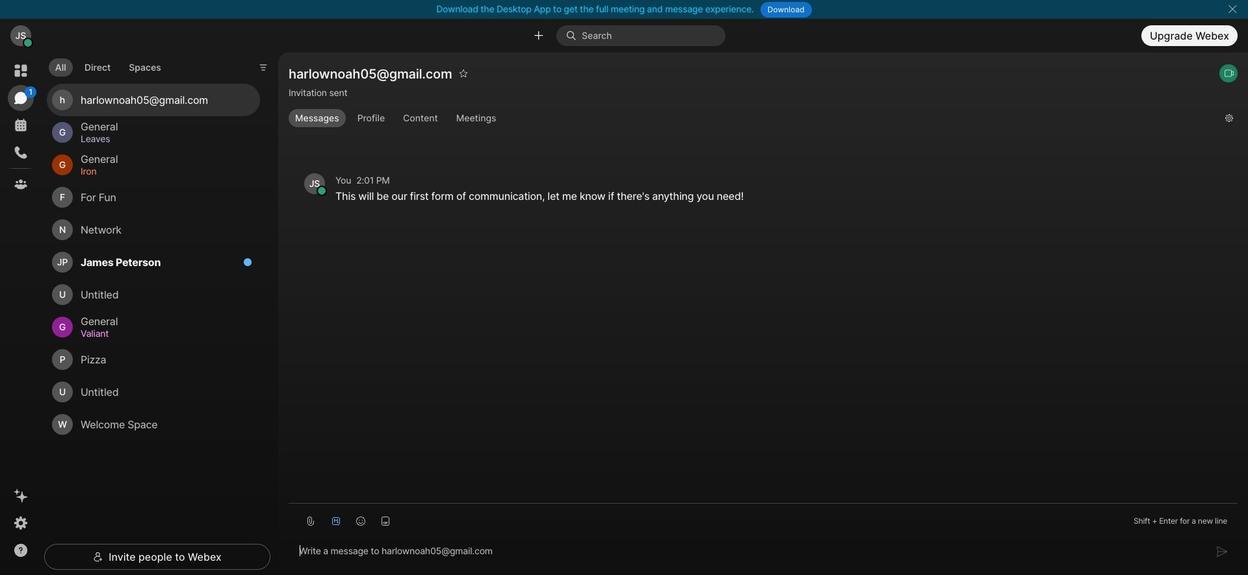 Task type: locate. For each thing, give the bounding box(es) containing it.
navigation
[[0, 53, 42, 576]]

message composer toolbar element
[[289, 504, 1238, 534]]

general list item
[[47, 116, 260, 149], [47, 149, 260, 181], [47, 311, 260, 344]]

untitled list item down valiant element at the bottom left of the page
[[47, 376, 260, 409]]

iron element
[[81, 165, 244, 179]]

group
[[289, 109, 1215, 128]]

untitled list item up valiant element at the bottom left of the page
[[47, 279, 260, 311]]

untitled list item
[[47, 279, 260, 311], [47, 376, 260, 409]]

3 general list item from the top
[[47, 311, 260, 344]]

2 general list item from the top
[[47, 149, 260, 181]]

harlownoah05@gmail.com list item
[[47, 84, 260, 116]]

welcome space list item
[[47, 409, 260, 442]]

new messages image
[[243, 258, 252, 267]]

1 untitled list item from the top
[[47, 279, 260, 311]]

tab list
[[46, 51, 171, 81]]

1 vertical spatial untitled list item
[[47, 376, 260, 409]]

network list item
[[47, 214, 260, 246]]

0 vertical spatial untitled list item
[[47, 279, 260, 311]]



Task type: describe. For each thing, give the bounding box(es) containing it.
for fun list item
[[47, 181, 260, 214]]

valiant element
[[81, 327, 244, 341]]

cancel_16 image
[[1227, 4, 1238, 14]]

webex tab list
[[8, 58, 36, 198]]

james peterson, new messages list item
[[47, 246, 260, 279]]

1 general list item from the top
[[47, 116, 260, 149]]

pizza list item
[[47, 344, 260, 376]]

leaves element
[[81, 132, 244, 146]]

2 untitled list item from the top
[[47, 376, 260, 409]]



